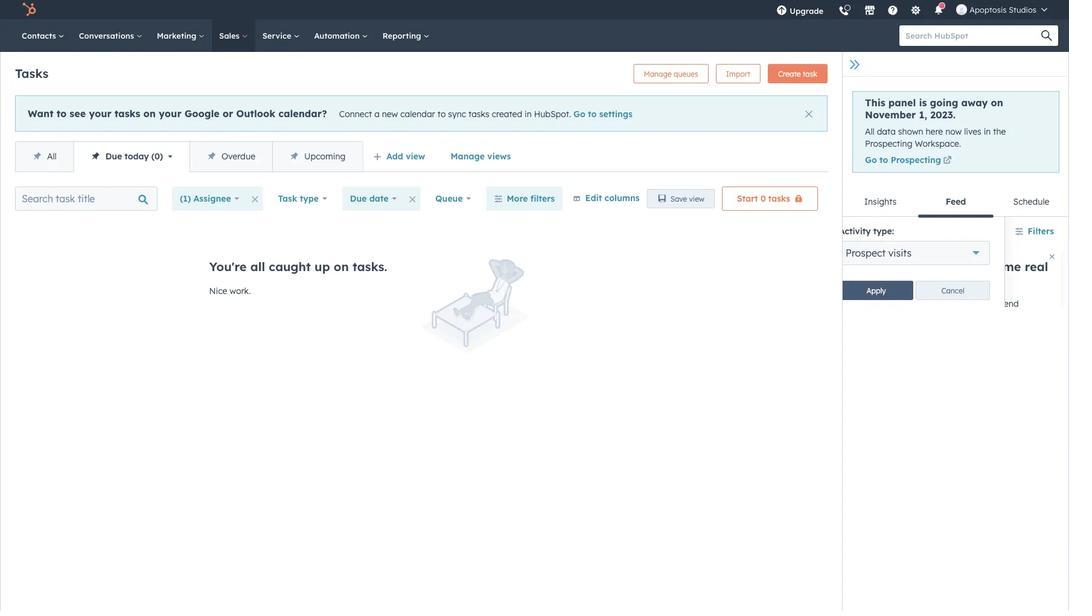 Task type: vqa. For each thing, say whether or not it's contained in the screenshot.
active on the left
no



Task type: locate. For each thing, give the bounding box(es) containing it.
due left today
[[105, 151, 122, 162]]

due for due today ( 0 )
[[105, 151, 122, 162]]

calling icon image
[[839, 6, 850, 17]]

0 vertical spatial prospecting
[[865, 138, 913, 149]]

tasks right sync
[[469, 108, 490, 119]]

this panel is going away on november 1, 2023.
[[865, 97, 1003, 121]]

0 horizontal spatial view
[[406, 151, 425, 162]]

sales
[[219, 30, 242, 40]]

Search task title search field
[[15, 187, 158, 211]]

manage inside "link"
[[451, 151, 485, 162]]

1 vertical spatial in
[[984, 126, 991, 137]]

manage views link
[[443, 144, 519, 168]]

edit columns button
[[573, 191, 640, 206]]

hubspot link
[[14, 2, 45, 17]]

save
[[671, 194, 687, 203]]

1 your from the left
[[89, 107, 112, 119]]

to left settings
[[588, 108, 597, 119]]

go down data at the right top
[[865, 155, 877, 165]]

manage
[[644, 69, 672, 78], [451, 151, 485, 162]]

1 vertical spatial manage
[[451, 151, 485, 162]]

help button
[[883, 0, 903, 19]]

view right save
[[689, 194, 705, 203]]

work.
[[230, 286, 251, 296]]

manage views
[[451, 151, 511, 162]]

start 0 tasks button
[[722, 187, 818, 211]]

to left sync
[[438, 108, 446, 119]]

navigation
[[15, 141, 363, 172]]

marketing link
[[150, 19, 212, 52]]

schedule link
[[994, 187, 1069, 216]]

your right see
[[89, 107, 112, 119]]

1 vertical spatial view
[[689, 194, 705, 203]]

manage left queues
[[644, 69, 672, 78]]

link opens in a new window image
[[943, 155, 952, 167]]

manage inside tasks banner
[[644, 69, 672, 78]]

workspace.
[[915, 138, 961, 149]]

1 vertical spatial prospecting
[[891, 155, 941, 165]]

0 horizontal spatial 0
[[155, 151, 160, 162]]

on for away
[[991, 97, 1003, 109]]

marketplaces image
[[865, 5, 876, 16]]

tasks up the 'due today ( 0 )'
[[115, 107, 140, 119]]

on right up
[[334, 259, 349, 274]]

go
[[574, 108, 586, 119], [865, 155, 877, 165]]

0 vertical spatial in
[[525, 108, 532, 119]]

tab list
[[843, 187, 1069, 218]]

view right add
[[406, 151, 425, 162]]

in left the
[[984, 126, 991, 137]]

reporting
[[383, 30, 424, 40]]

start
[[737, 193, 758, 204]]

tasks right start
[[769, 193, 790, 204]]

overdue link
[[190, 142, 272, 171]]

create
[[778, 69, 801, 78]]

1 vertical spatial 0
[[761, 193, 766, 204]]

prospecting down workspace.
[[891, 155, 941, 165]]

0 horizontal spatial on
[[143, 107, 156, 119]]

(1) assignee
[[180, 193, 231, 204]]

navigation containing all
[[15, 141, 363, 172]]

tara schultz image
[[957, 4, 967, 15]]

0 horizontal spatial in
[[525, 108, 532, 119]]

1 horizontal spatial tasks
[[469, 108, 490, 119]]

menu
[[769, 0, 1055, 24]]

2 horizontal spatial tasks
[[769, 193, 790, 204]]

0 horizontal spatial go
[[574, 108, 586, 119]]

insights link
[[843, 187, 918, 216]]

want to see your tasks on your google or outlook calendar? alert
[[15, 95, 828, 132]]

hubspot image
[[22, 2, 36, 17]]

1 horizontal spatial view
[[689, 194, 705, 203]]

calling icon button
[[834, 1, 855, 19]]

due date button
[[342, 187, 405, 211]]

menu containing apoptosis studios
[[769, 0, 1055, 24]]

all left data at the right top
[[865, 126, 875, 137]]

here
[[926, 126, 943, 137]]

due inside popup button
[[350, 193, 367, 204]]

on inside want to see your tasks on your google or outlook calendar? alert
[[143, 107, 156, 119]]

help image
[[888, 5, 899, 16]]

calendar
[[400, 108, 435, 119]]

0 vertical spatial all
[[865, 126, 875, 137]]

0 horizontal spatial due
[[105, 151, 122, 162]]

apoptosis studios
[[970, 5, 1037, 14]]

outlook
[[236, 107, 275, 119]]

all inside 'link'
[[47, 151, 57, 162]]

1 horizontal spatial all
[[865, 126, 875, 137]]

more filters link
[[486, 187, 563, 211]]

sales link
[[212, 19, 255, 52]]

is
[[919, 97, 927, 109]]

going
[[930, 97, 959, 109]]

in inside all data shown here now lives in the prospecting workspace.
[[984, 126, 991, 137]]

1 horizontal spatial in
[[984, 126, 991, 137]]

import
[[726, 69, 750, 78]]

1 horizontal spatial your
[[159, 107, 182, 119]]

to
[[57, 107, 67, 119], [438, 108, 446, 119], [588, 108, 597, 119], [880, 155, 888, 165]]

2023.
[[931, 109, 956, 121]]

due left date
[[350, 193, 367, 204]]

1 horizontal spatial go
[[865, 155, 877, 165]]

0 vertical spatial manage
[[644, 69, 672, 78]]

lives
[[964, 126, 982, 137]]

more filters
[[507, 193, 555, 204]]

0 horizontal spatial manage
[[451, 151, 485, 162]]

1 vertical spatial all
[[47, 151, 57, 162]]

overdue
[[222, 151, 255, 162]]

1 horizontal spatial manage
[[644, 69, 672, 78]]

task type
[[278, 193, 319, 204]]

1 horizontal spatial due
[[350, 193, 367, 204]]

view
[[406, 151, 425, 162], [689, 194, 705, 203]]

tab list containing insights
[[843, 187, 1069, 218]]

go to settings link
[[574, 108, 633, 119]]

2 horizontal spatial on
[[991, 97, 1003, 109]]

search button
[[1036, 25, 1058, 46]]

0 vertical spatial go
[[574, 108, 586, 119]]

save view
[[671, 194, 705, 203]]

0 horizontal spatial all
[[47, 151, 57, 162]]

connect a new calendar to sync tasks created in hubspot. go to settings
[[339, 108, 633, 119]]

0 vertical spatial view
[[406, 151, 425, 162]]

tasks.
[[353, 259, 387, 274]]

manage left views
[[451, 151, 485, 162]]

on inside 'this panel is going away on november 1, 2023.'
[[991, 97, 1003, 109]]

)
[[160, 151, 163, 162]]

1 vertical spatial due
[[350, 193, 367, 204]]

Search HubSpot search field
[[900, 25, 1048, 46]]

add view
[[387, 151, 425, 162]]

start 0 tasks
[[737, 193, 790, 204]]

1 horizontal spatial 0
[[761, 193, 766, 204]]

view inside popup button
[[406, 151, 425, 162]]

0 right start
[[761, 193, 766, 204]]

in right created
[[525, 108, 532, 119]]

hubspot.
[[534, 108, 571, 119]]

data
[[877, 126, 896, 137]]

your left google
[[159, 107, 182, 119]]

0 right today
[[155, 151, 160, 162]]

all data shown here now lives in the prospecting workspace.
[[865, 126, 1006, 149]]

marketing
[[157, 30, 199, 40]]

prospecting down data at the right top
[[865, 138, 913, 149]]

create task link
[[768, 64, 828, 83]]

all inside all data shown here now lives in the prospecting workspace.
[[865, 126, 875, 137]]

(1)
[[180, 193, 191, 204]]

0
[[155, 151, 160, 162], [761, 193, 766, 204]]

1,
[[919, 109, 927, 121]]

go right hubspot. at the top of page
[[574, 108, 586, 119]]

0 vertical spatial due
[[105, 151, 122, 162]]

go to prospecting link
[[865, 155, 954, 167]]

on up "("
[[143, 107, 156, 119]]

on
[[991, 97, 1003, 109], [143, 107, 156, 119], [334, 259, 349, 274]]

today
[[125, 151, 149, 162]]

view inside "button"
[[689, 194, 705, 203]]

0 vertical spatial 0
[[155, 151, 160, 162]]

0 horizontal spatial your
[[89, 107, 112, 119]]

settings image
[[911, 5, 922, 16]]

on right "away" at top
[[991, 97, 1003, 109]]

studios
[[1009, 5, 1037, 14]]

to down data at the right top
[[880, 155, 888, 165]]

google
[[185, 107, 220, 119]]

all down want on the left top of the page
[[47, 151, 57, 162]]

due for due date
[[350, 193, 367, 204]]



Task type: describe. For each thing, give the bounding box(es) containing it.
type
[[300, 193, 319, 204]]

manage queues link
[[634, 64, 709, 83]]

go inside alert
[[574, 108, 586, 119]]

due today ( 0 )
[[105, 151, 163, 162]]

this
[[865, 97, 886, 109]]

created
[[492, 108, 522, 119]]

notifications image
[[934, 5, 944, 16]]

queues
[[674, 69, 698, 78]]

service
[[262, 30, 294, 40]]

task
[[278, 193, 297, 204]]

sync
[[448, 108, 466, 119]]

search image
[[1042, 30, 1052, 41]]

save view button
[[647, 189, 715, 208]]

feed
[[946, 196, 966, 207]]

conversations link
[[72, 19, 150, 52]]

views
[[487, 151, 511, 162]]

shown
[[898, 126, 924, 137]]

all
[[250, 259, 265, 274]]

you're all caught up on tasks.
[[209, 259, 387, 274]]

edit
[[585, 192, 602, 203]]

2 your from the left
[[159, 107, 182, 119]]

link opens in a new window image
[[943, 157, 952, 165]]

or
[[223, 107, 233, 119]]

service link
[[255, 19, 307, 52]]

in inside want to see your tasks on your google or outlook calendar? alert
[[525, 108, 532, 119]]

nice work.
[[209, 286, 251, 296]]

columns
[[605, 192, 640, 203]]

the
[[993, 126, 1006, 137]]

create task
[[778, 69, 818, 78]]

apoptosis
[[970, 5, 1007, 14]]

queue
[[436, 193, 463, 204]]

want to see your tasks on your google or outlook calendar?
[[28, 107, 327, 119]]

panel
[[889, 97, 916, 109]]

to left see
[[57, 107, 67, 119]]

schedule
[[1014, 196, 1050, 207]]

nice
[[209, 286, 227, 296]]

november
[[865, 109, 916, 121]]

settings link
[[903, 0, 929, 19]]

apoptosis studios button
[[949, 0, 1055, 19]]

on for tasks
[[143, 107, 156, 119]]

1 vertical spatial go
[[865, 155, 877, 165]]

notifications button
[[929, 0, 949, 19]]

tasks
[[15, 66, 48, 81]]

more
[[507, 193, 528, 204]]

feed link
[[918, 187, 994, 218]]

manage for manage queues
[[644, 69, 672, 78]]

all for all data shown here now lives in the prospecting workspace.
[[865, 126, 875, 137]]

1 horizontal spatial on
[[334, 259, 349, 274]]

upcoming
[[304, 151, 346, 162]]

view for add view
[[406, 151, 425, 162]]

all for all
[[47, 151, 57, 162]]

want
[[28, 107, 53, 119]]

reporting link
[[375, 19, 437, 52]]

now
[[946, 126, 962, 137]]

assignee
[[194, 193, 231, 204]]

upgrade
[[790, 6, 824, 16]]

insights
[[864, 196, 897, 207]]

(
[[151, 151, 155, 162]]

tasks banner
[[15, 60, 828, 83]]

(1) assignee button
[[172, 187, 247, 211]]

manage queues
[[644, 69, 698, 78]]

edit columns
[[585, 192, 640, 203]]

see
[[70, 107, 86, 119]]

away
[[962, 97, 988, 109]]

upgrade image
[[777, 5, 787, 16]]

tasks inside button
[[769, 193, 790, 204]]

new
[[382, 108, 398, 119]]

0 inside button
[[761, 193, 766, 204]]

view for save view
[[689, 194, 705, 203]]

automation
[[314, 30, 362, 40]]

calendar?
[[279, 107, 327, 119]]

close image
[[805, 110, 813, 118]]

marketplaces button
[[858, 0, 883, 19]]

automation link
[[307, 19, 375, 52]]

task
[[803, 69, 818, 78]]

connect
[[339, 108, 372, 119]]

task type button
[[270, 187, 335, 211]]

go to prospecting
[[865, 155, 941, 165]]

conversations
[[79, 30, 136, 40]]

a
[[374, 108, 380, 119]]

add
[[387, 151, 403, 162]]

all link
[[16, 142, 73, 171]]

manage for manage views
[[451, 151, 485, 162]]

0 horizontal spatial tasks
[[115, 107, 140, 119]]

caught
[[269, 259, 311, 274]]

prospecting inside all data shown here now lives in the prospecting workspace.
[[865, 138, 913, 149]]

contacts
[[22, 30, 58, 40]]

you're
[[209, 259, 247, 274]]

due date
[[350, 193, 389, 204]]



